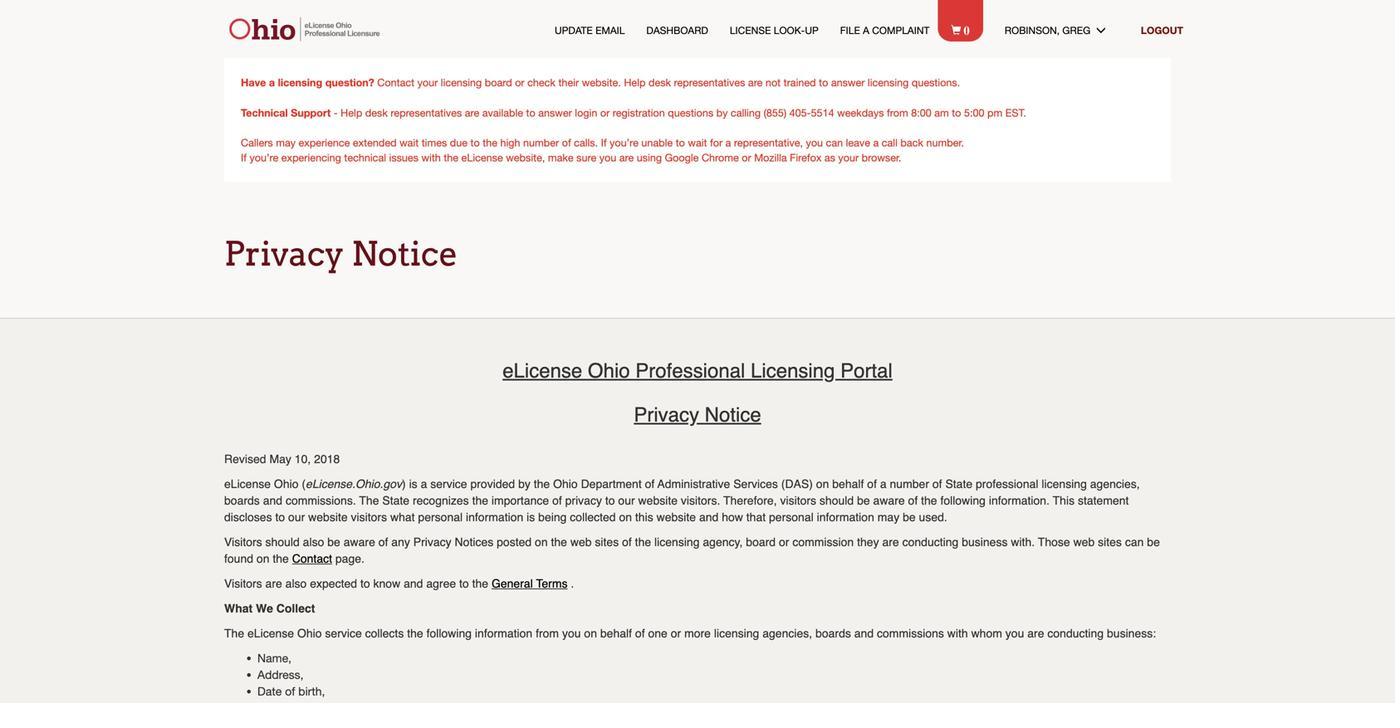 Task type: vqa. For each thing, say whether or not it's contained in the screenshot.
Fee Type: activate to sort column ascending element at the bottom left of page
no



Task type: locate. For each thing, give the bounding box(es) containing it.
visitors
[[224, 536, 262, 549], [224, 577, 262, 591]]

our
[[618, 494, 635, 508], [288, 511, 305, 524]]

1 visitors from the top
[[224, 536, 262, 549]]

with down times
[[422, 152, 441, 164]]

our down the commissions. at the left bottom of page
[[288, 511, 305, 524]]

registration
[[613, 107, 665, 119]]

contact inside have a licensing question? contact your licensing board or check their website. help desk representatives are not trained to answer licensing questions.
[[377, 76, 415, 88]]

1 horizontal spatial from
[[887, 107, 909, 119]]

0 vertical spatial visitors
[[224, 536, 262, 549]]

0 horizontal spatial sites
[[595, 536, 619, 549]]

also up contact link
[[303, 536, 324, 549]]

0 vertical spatial you're
[[610, 137, 639, 149]]

by left 'calling'
[[717, 107, 728, 119]]

0 horizontal spatial following
[[427, 627, 472, 641]]

and right know
[[404, 577, 423, 591]]

1 horizontal spatial answer
[[831, 76, 865, 88]]

pm
[[988, 107, 1003, 119]]

may inside callers may experience extended wait times due to the high number of calls. if you're unable to wait for a representative, you can leave a call back number. if you're experiencing technical issues with the elicense website, make sure you are using google chrome or mozilla firefox as your browser.
[[276, 137, 296, 149]]

your up times
[[417, 76, 438, 88]]

conducting down "used."
[[903, 536, 959, 549]]

0 horizontal spatial contact
[[292, 553, 332, 566]]

desk inside have a licensing question? contact your licensing board or check their website. help desk representatives are not trained to answer licensing questions.
[[649, 76, 671, 88]]

date
[[258, 685, 282, 699]]

visitors for visitors are also expected to know and agree to the general terms .
[[224, 577, 262, 591]]

aware
[[873, 494, 905, 508], [344, 536, 375, 549]]

wait
[[400, 137, 419, 149], [688, 137, 707, 149]]

0 horizontal spatial can
[[826, 137, 843, 149]]

the
[[359, 494, 379, 508], [224, 627, 244, 641]]

0 horizontal spatial state
[[382, 494, 410, 508]]

information.
[[989, 494, 1050, 508]]

website down the commissions. at the left bottom of page
[[308, 511, 348, 524]]

board up available
[[485, 76, 512, 88]]

to right trained
[[819, 76, 828, 88]]

are left available
[[465, 107, 480, 119]]

0 vertical spatial aware
[[873, 494, 905, 508]]

1 horizontal spatial is
[[527, 511, 535, 524]]

help inside "technical support - help desk representatives are available to answer login or registration questions by calling (855) 405-5514 weekdays from 8:00 am to 5:00 pm est."
[[341, 107, 362, 119]]

1 vertical spatial by
[[518, 478, 531, 491]]

ohio inside ) is a service provided by the ohio department of administrative services (das) on behalf of a number of state professional licensing agencies, boards and commissions. the state recognizes the importance of privacy to our website visitors. therefore, visitors should be aware of the following information. this statement discloses to our website visitors what personal information is being collected on this website and how that personal information may be used.
[[553, 478, 578, 491]]

0 vertical spatial our
[[618, 494, 635, 508]]

0 horizontal spatial help
[[341, 107, 362, 119]]

1 horizontal spatial you're
[[610, 137, 639, 149]]

0 vertical spatial board
[[485, 76, 512, 88]]

privacy inside visitors should also be aware of any privacy notices posted on the web sites of the licensing agency, board or commission they are conducting business with. those web sites can be found on the
[[413, 536, 452, 549]]

personal down (das) in the right bottom of the page
[[769, 511, 814, 524]]

1 vertical spatial may
[[878, 511, 900, 524]]

0 vertical spatial answer
[[831, 76, 865, 88]]

to inside have a licensing question? contact your licensing board or check their website. help desk representatives are not trained to answer licensing questions.
[[819, 76, 828, 88]]

1 vertical spatial visitors
[[351, 511, 387, 524]]

1 horizontal spatial should
[[820, 494, 854, 508]]

your down leave
[[838, 152, 859, 164]]

from inside "technical support - help desk representatives are available to answer login or registration questions by calling (855) 405-5514 weekdays from 8:00 am to 5:00 pm est."
[[887, 107, 909, 119]]

state up what
[[382, 494, 410, 508]]

1 horizontal spatial personal
[[769, 511, 814, 524]]

menu down image
[[1096, 25, 1120, 35]]

0 vertical spatial also
[[303, 536, 324, 549]]

1 horizontal spatial state
[[946, 478, 973, 491]]

visitors are also expected to know and agree to the general terms .
[[224, 577, 574, 591]]

1 horizontal spatial with
[[948, 627, 968, 641]]

0 horizontal spatial agencies,
[[763, 627, 813, 641]]

2 wait from the left
[[688, 137, 707, 149]]

0 vertical spatial contact
[[377, 76, 415, 88]]

representatives
[[674, 76, 745, 88], [391, 107, 462, 119]]

1 vertical spatial help
[[341, 107, 362, 119]]

0 vertical spatial if
[[601, 137, 607, 149]]

number up "website,"
[[523, 137, 559, 149]]

1 vertical spatial privacy
[[634, 404, 699, 426]]

information down the importance
[[466, 511, 524, 524]]

representatives up times
[[391, 107, 462, 119]]

licensing up the due
[[441, 76, 482, 88]]

am
[[935, 107, 949, 119]]

(855)
[[764, 107, 787, 119]]

more
[[685, 627, 711, 641]]

with inside callers may experience extended wait times due to the high number of calls. if you're unable to wait for a representative, you can leave a call back number. if you're experiencing technical issues with the elicense website, make sure you are using google chrome or mozilla firefox as your browser.
[[422, 152, 441, 164]]

a
[[863, 24, 870, 36], [269, 76, 275, 88], [726, 137, 731, 149], [873, 137, 879, 149], [421, 478, 427, 491], [880, 478, 887, 491]]

boards left commissions
[[816, 627, 851, 641]]

by up the importance
[[518, 478, 531, 491]]

service up recognizes
[[430, 478, 467, 491]]

call
[[882, 137, 898, 149]]

following up "used."
[[941, 494, 986, 508]]

1 horizontal spatial representatives
[[674, 76, 745, 88]]

state
[[946, 478, 973, 491], [382, 494, 410, 508]]

we
[[256, 602, 273, 616]]

on
[[816, 478, 829, 491], [619, 511, 632, 524], [535, 536, 548, 549], [257, 553, 270, 566], [584, 627, 597, 641]]

by
[[717, 107, 728, 119], [518, 478, 531, 491]]

1 horizontal spatial help
[[624, 76, 646, 88]]

0 vertical spatial is
[[409, 478, 418, 491]]

0 horizontal spatial wait
[[400, 137, 419, 149]]

agencies, inside ) is a service provided by the ohio department of administrative services (das) on behalf of a number of state professional licensing agencies, boards and commissions. the state recognizes the importance of privacy to our website visitors. therefore, visitors should be aware of the following information. this statement discloses to our website visitors what personal information is being collected on this website and how that personal information may be used.
[[1090, 478, 1140, 491]]

found
[[224, 553, 253, 566]]

agree
[[426, 577, 456, 591]]

you're
[[610, 137, 639, 149], [250, 152, 278, 164]]

1 horizontal spatial contact
[[377, 76, 415, 88]]

they
[[857, 536, 879, 549]]

2 visitors from the top
[[224, 577, 262, 591]]

not
[[766, 76, 781, 88]]

1 horizontal spatial agencies,
[[1090, 478, 1140, 491]]

board down that
[[746, 536, 776, 549]]

the
[[483, 137, 498, 149], [444, 152, 459, 164], [534, 478, 550, 491], [472, 494, 488, 508], [921, 494, 937, 508], [551, 536, 567, 549], [635, 536, 651, 549], [273, 553, 289, 566], [472, 577, 488, 591], [407, 627, 423, 641]]

agencies,
[[1090, 478, 1140, 491], [763, 627, 813, 641]]

may right callers
[[276, 137, 296, 149]]

you up firefox
[[806, 137, 823, 149]]

1 horizontal spatial privacy notice
[[634, 404, 761, 426]]

0 horizontal spatial desk
[[365, 107, 388, 119]]

aware inside ) is a service provided by the ohio department of administrative services (das) on behalf of a number of state professional licensing agencies, boards and commissions. the state recognizes the importance of privacy to our website visitors. therefore, visitors should be aware of the following information. this statement discloses to our website visitors what personal information is being collected on this website and how that personal information may be used.
[[873, 494, 905, 508]]

or inside "technical support - help desk representatives are available to answer login or registration questions by calling (855) 405-5514 weekdays from 8:00 am to 5:00 pm est."
[[600, 107, 610, 119]]

1 horizontal spatial sites
[[1098, 536, 1122, 549]]

0 horizontal spatial personal
[[418, 511, 463, 524]]

aware up they
[[873, 494, 905, 508]]

the down the this
[[635, 536, 651, 549]]

may inside ) is a service provided by the ohio department of administrative services (das) on behalf of a number of state professional licensing agencies, boards and commissions. the state recognizes the importance of privacy to our website visitors. therefore, visitors should be aware of the following information. this statement discloses to our website visitors what personal information is being collected on this website and how that personal information may be used.
[[878, 511, 900, 524]]

our down department
[[618, 494, 635, 508]]

service inside ) is a service provided by the ohio department of administrative services (das) on behalf of a number of state professional licensing agencies, boards and commissions. the state recognizes the importance of privacy to our website visitors. therefore, visitors should be aware of the following information. this statement discloses to our website visitors what personal information is being collected on this website and how that personal information may be used.
[[430, 478, 467, 491]]

up
[[805, 24, 819, 36]]

0 horizontal spatial conducting
[[903, 536, 959, 549]]

information
[[466, 511, 524, 524], [817, 511, 875, 524], [475, 627, 533, 641]]

the elicense ohio service collects the following information from you on behalf of one or more licensing agencies, boards and commissions with whom you are conducting business:
[[224, 627, 1156, 641]]

licensing up weekdays
[[868, 76, 909, 88]]

1 horizontal spatial service
[[430, 478, 467, 491]]

calling
[[731, 107, 761, 119]]

answer up weekdays
[[831, 76, 865, 88]]

0 vertical spatial service
[[430, 478, 467, 491]]

or left mozilla
[[742, 152, 751, 164]]

ohio left professional
[[588, 360, 630, 383]]

business:
[[1107, 627, 1156, 641]]

0 horizontal spatial is
[[409, 478, 418, 491]]

help
[[624, 76, 646, 88], [341, 107, 362, 119]]

board inside visitors should also be aware of any privacy notices posted on the web sites of the licensing agency, board or commission they are conducting business with. those web sites can be found on the
[[746, 536, 776, 549]]

0 vertical spatial notice
[[352, 234, 458, 274]]

0 horizontal spatial web
[[571, 536, 592, 549]]

0 horizontal spatial privacy notice
[[224, 234, 458, 274]]

0 horizontal spatial service
[[325, 627, 362, 641]]

1 horizontal spatial the
[[359, 494, 379, 508]]

conducting left business:
[[1048, 627, 1104, 641]]

1 vertical spatial aware
[[344, 536, 375, 549]]

0 vertical spatial boards
[[224, 494, 260, 508]]

1 vertical spatial conducting
[[1048, 627, 1104, 641]]

state up "used."
[[946, 478, 973, 491]]

boards inside ) is a service provided by the ohio department of administrative services (das) on behalf of a number of state professional licensing agencies, boards and commissions. the state recognizes the importance of privacy to our website visitors. therefore, visitors should be aware of the following information. this statement discloses to our website visitors what personal information is being collected on this website and how that personal information may be used.
[[224, 494, 260, 508]]

can down statement
[[1125, 536, 1144, 549]]

also inside visitors should also be aware of any privacy notices posted on the web sites of the licensing agency, board or commission they are conducting business with. those web sites can be found on the
[[303, 536, 324, 549]]

the down the provided
[[472, 494, 488, 508]]

from
[[887, 107, 909, 119], [536, 627, 559, 641]]

1 vertical spatial board
[[746, 536, 776, 549]]

help right -
[[341, 107, 362, 119]]

1 vertical spatial visitors
[[224, 577, 262, 591]]

(das)
[[781, 478, 813, 491]]

1 vertical spatial behalf
[[600, 627, 632, 641]]

behalf left one
[[600, 627, 632, 641]]

1 vertical spatial your
[[838, 152, 859, 164]]

back
[[901, 137, 924, 149]]

technical
[[344, 152, 386, 164]]

1 personal from the left
[[418, 511, 463, 524]]

1 horizontal spatial boards
[[816, 627, 851, 641]]

is down the importance
[[527, 511, 535, 524]]

email
[[596, 24, 625, 36]]

visitors down found
[[224, 577, 262, 591]]

is right )
[[409, 478, 418, 491]]

wait up issues
[[400, 137, 419, 149]]

number
[[523, 137, 559, 149], [890, 478, 929, 491]]

ohio up the privacy
[[553, 478, 578, 491]]

are right they
[[883, 536, 899, 549]]

web
[[571, 536, 592, 549], [1074, 536, 1095, 549]]

have
[[241, 76, 266, 88]]

visitors up found
[[224, 536, 262, 549]]

callers may experience extended wait times due to the high number of calls. if you're unable to wait for a representative, you can leave a call back number. if you're experiencing technical issues with the elicense website, make sure you are using google chrome or mozilla firefox as your browser.
[[241, 137, 964, 164]]

or right login
[[600, 107, 610, 119]]

0 horizontal spatial behalf
[[600, 627, 632, 641]]

0 vertical spatial can
[[826, 137, 843, 149]]

contact up expected at the bottom left of page
[[292, 553, 332, 566]]

1 horizontal spatial following
[[941, 494, 986, 508]]

following
[[941, 494, 986, 508], [427, 627, 472, 641]]

behalf inside ) is a service provided by the ohio department of administrative services (das) on behalf of a number of state professional licensing agencies, boards and commissions. the state recognizes the importance of privacy to our website visitors. therefore, visitors should be aware of the following information. this statement discloses to our website visitors what personal information is being collected on this website and how that personal information may be used.
[[833, 478, 864, 491]]

the down being
[[551, 536, 567, 549]]

any
[[391, 536, 410, 549]]

1 vertical spatial representatives
[[391, 107, 462, 119]]

also for are
[[285, 577, 307, 591]]

0 horizontal spatial representatives
[[391, 107, 462, 119]]

conducting inside visitors should also be aware of any privacy notices posted on the web sites of the licensing agency, board or commission they are conducting business with. those web sites can be found on the
[[903, 536, 959, 549]]

board
[[485, 76, 512, 88], [746, 536, 776, 549]]

1 vertical spatial answer
[[538, 107, 572, 119]]

sure
[[577, 152, 597, 164]]

1 horizontal spatial privacy
[[413, 536, 452, 549]]

1 horizontal spatial web
[[1074, 536, 1095, 549]]

0 vertical spatial your
[[417, 76, 438, 88]]

representatives inside have a licensing question? contact your licensing board or check their website. help desk representatives are not trained to answer licensing questions.
[[674, 76, 745, 88]]

be
[[857, 494, 870, 508], [903, 511, 916, 524], [327, 536, 340, 549], [1147, 536, 1160, 549]]

may
[[276, 137, 296, 149], [878, 511, 900, 524]]

file
[[840, 24, 860, 36]]

logout
[[1141, 24, 1184, 36]]

(
[[302, 478, 306, 491]]

administrative
[[658, 478, 730, 491]]

1 horizontal spatial desk
[[649, 76, 671, 88]]

0 vertical spatial desk
[[649, 76, 671, 88]]

or left check
[[515, 76, 525, 88]]

licensing down ) is a service provided by the ohio department of administrative services (das) on behalf of a number of state professional licensing agencies, boards and commissions. the state recognizes the importance of privacy to our website visitors. therefore, visitors should be aware of the following information. this statement discloses to our website visitors what personal information is being collected on this website and how that personal information may be used.
[[655, 536, 700, 549]]

provided
[[471, 478, 515, 491]]

licensing up this
[[1042, 478, 1087, 491]]

website,
[[506, 152, 545, 164]]

0 vertical spatial agencies,
[[1090, 478, 1140, 491]]

you right sure
[[599, 152, 617, 164]]

if
[[601, 137, 607, 149], [241, 152, 247, 164]]

may up they
[[878, 511, 900, 524]]

following inside ) is a service provided by the ohio department of administrative services (das) on behalf of a number of state professional licensing agencies, boards and commissions. the state recognizes the importance of privacy to our website visitors. therefore, visitors should be aware of the following information. this statement discloses to our website visitors what personal information is being collected on this website and how that personal information may be used.
[[941, 494, 986, 508]]

contact
[[377, 76, 415, 88], [292, 553, 332, 566]]

0 vertical spatial by
[[717, 107, 728, 119]]

license look-up link
[[730, 23, 819, 37]]

1 vertical spatial our
[[288, 511, 305, 524]]

0 horizontal spatial answer
[[538, 107, 572, 119]]

1 vertical spatial also
[[285, 577, 307, 591]]

visitors down (das) in the right bottom of the page
[[780, 494, 817, 508]]

0 horizontal spatial our
[[288, 511, 305, 524]]

405-
[[790, 107, 811, 119]]

1 vertical spatial with
[[948, 627, 968, 641]]

answer inside have a licensing question? contact your licensing board or check their website. help desk representatives are not trained to answer licensing questions.
[[831, 76, 865, 88]]

look-
[[774, 24, 805, 36]]

sites down collected
[[595, 536, 619, 549]]

answer
[[831, 76, 865, 88], [538, 107, 572, 119]]

0 horizontal spatial the
[[224, 627, 244, 641]]

visitors inside visitors should also be aware of any privacy notices posted on the web sites of the licensing agency, board or commission they are conducting business with. those web sites can be found on the
[[224, 536, 262, 549]]

1 vertical spatial can
[[1125, 536, 1144, 549]]

if right calls.
[[601, 137, 607, 149]]

representatives up questions
[[674, 76, 745, 88]]

0 vertical spatial with
[[422, 152, 441, 164]]

0 horizontal spatial boards
[[224, 494, 260, 508]]

0 horizontal spatial by
[[518, 478, 531, 491]]

with left whom
[[948, 627, 968, 641]]

answer left login
[[538, 107, 572, 119]]

8:00
[[911, 107, 932, 119]]

general
[[492, 577, 533, 591]]

0 vertical spatial conducting
[[903, 536, 959, 549]]

2 web from the left
[[1074, 536, 1095, 549]]

ohio down collect
[[297, 627, 322, 641]]

should inside ) is a service provided by the ohio department of administrative services (das) on behalf of a number of state professional licensing agencies, boards and commissions. the state recognizes the importance of privacy to our website visitors. therefore, visitors should be aware of the following information. this statement discloses to our website visitors what personal information is being collected on this website and how that personal information may be used.
[[820, 494, 854, 508]]

0 horizontal spatial may
[[276, 137, 296, 149]]

are left not
[[748, 76, 763, 88]]

elicense inside callers may experience extended wait times due to the high number of calls. if you're unable to wait for a representative, you can leave a call back number. if you're experiencing technical issues with the elicense website, make sure you are using google chrome or mozilla firefox as your browser.
[[461, 152, 503, 164]]

1 horizontal spatial notice
[[705, 404, 761, 426]]

you
[[806, 137, 823, 149], [599, 152, 617, 164], [562, 627, 581, 641], [1006, 627, 1025, 641]]

this
[[635, 511, 653, 524]]

number inside callers may experience extended wait times due to the high number of calls. if you're unable to wait for a representative, you can leave a call back number. if you're experiencing technical issues with the elicense website, make sure you are using google chrome or mozilla firefox as your browser.
[[523, 137, 559, 149]]

or inside callers may experience extended wait times due to the high number of calls. if you're unable to wait for a representative, you can leave a call back number. if you're experiencing technical issues with the elicense website, make sure you are using google chrome or mozilla firefox as your browser.
[[742, 152, 751, 164]]

0 link
[[951, 21, 983, 37]]

help up "technical support - help desk representatives are available to answer login or registration questions by calling (855) 405-5514 weekdays from 8:00 am to 5:00 pm est."
[[624, 76, 646, 88]]

0 vertical spatial number
[[523, 137, 559, 149]]

representatives inside "technical support - help desk representatives are available to answer login or registration questions by calling (855) 405-5514 weekdays from 8:00 am to 5:00 pm est."
[[391, 107, 462, 119]]

service for ohio
[[325, 627, 362, 641]]

high
[[500, 137, 520, 149]]

0 horizontal spatial number
[[523, 137, 559, 149]]

from left 8:00
[[887, 107, 909, 119]]

1 horizontal spatial behalf
[[833, 478, 864, 491]]

the down what
[[224, 627, 244, 641]]

can inside callers may experience extended wait times due to the high number of calls. if you're unable to wait for a representative, you can leave a call back number. if you're experiencing technical issues with the elicense website, make sure you are using google chrome or mozilla firefox as your browser.
[[826, 137, 843, 149]]

on left the this
[[619, 511, 632, 524]]

2 vertical spatial privacy
[[413, 536, 452, 549]]

web right those
[[1074, 536, 1095, 549]]

and up discloses
[[263, 494, 282, 508]]

whom
[[972, 627, 1003, 641]]

you're down callers
[[250, 152, 278, 164]]

number up "used."
[[890, 478, 929, 491]]

1 vertical spatial number
[[890, 478, 929, 491]]

to down department
[[605, 494, 615, 508]]

your
[[417, 76, 438, 88], [838, 152, 859, 164]]

what
[[390, 511, 415, 524]]

1 horizontal spatial may
[[878, 511, 900, 524]]

1 horizontal spatial your
[[838, 152, 859, 164]]

web down collected
[[571, 536, 592, 549]]

should inside visitors should also be aware of any privacy notices posted on the web sites of the licensing agency, board or commission they are conducting business with. those web sites can be found on the
[[265, 536, 300, 549]]

elicense.ohio.gov
[[306, 478, 402, 491]]

should
[[820, 494, 854, 508], [265, 536, 300, 549]]

following down agree
[[427, 627, 472, 641]]

being
[[538, 511, 567, 524]]

license
[[730, 24, 771, 36]]

you're up using on the left top
[[610, 137, 639, 149]]

aware up page.
[[344, 536, 375, 549]]

0 vertical spatial help
[[624, 76, 646, 88]]

unable
[[642, 137, 673, 149]]

0 horizontal spatial board
[[485, 76, 512, 88]]

contact right question?
[[377, 76, 415, 88]]

1 horizontal spatial conducting
[[1048, 627, 1104, 641]]

from down terms
[[536, 627, 559, 641]]



Task type: describe. For each thing, give the bounding box(es) containing it.
the up the importance
[[534, 478, 550, 491]]

1 web from the left
[[571, 536, 592, 549]]

licensing inside ) is a service provided by the ohio department of administrative services (das) on behalf of a number of state professional licensing agencies, boards and commissions. the state recognizes the importance of privacy to our website visitors. therefore, visitors should be aware of the following information. this statement discloses to our website visitors what personal information is being collected on this website and how that personal information may be used.
[[1042, 478, 1087, 491]]

to right the due
[[471, 137, 480, 149]]

to right available
[[526, 107, 536, 119]]

that
[[747, 511, 766, 524]]

expected
[[310, 577, 357, 591]]

representative,
[[734, 137, 803, 149]]

contact page.
[[292, 553, 365, 566]]

technical
[[241, 106, 288, 119]]

1 wait from the left
[[400, 137, 419, 149]]

information down 'general'
[[475, 627, 533, 641]]

contact link
[[292, 553, 332, 566]]

support
[[291, 106, 331, 119]]

0 vertical spatial privacy notice
[[224, 234, 458, 274]]

to left know
[[360, 577, 370, 591]]

firefox
[[790, 152, 822, 164]]

how
[[722, 511, 743, 524]]

the inside ) is a service provided by the ohio department of administrative services (das) on behalf of a number of state professional licensing agencies, boards and commissions. the state recognizes the importance of privacy to our website visitors. therefore, visitors should be aware of the following information. this statement discloses to our website visitors what personal information is being collected on this website and how that personal information may be used.
[[359, 494, 379, 508]]

department
[[581, 478, 642, 491]]

1 horizontal spatial if
[[601, 137, 607, 149]]

importance
[[492, 494, 549, 508]]

information up the 'commission' in the bottom of the page
[[817, 511, 875, 524]]

license look-up
[[730, 24, 819, 36]]

licensing up support
[[278, 76, 322, 88]]

1 vertical spatial if
[[241, 152, 247, 164]]

also for should
[[303, 536, 324, 549]]

website up the this
[[638, 494, 678, 508]]

recognizes
[[413, 494, 469, 508]]

robinson, greg link
[[1005, 23, 1120, 37]]

agency,
[[703, 536, 743, 549]]

0 vertical spatial privacy
[[224, 234, 344, 274]]

)
[[402, 478, 406, 491]]

1 sites from the left
[[595, 536, 619, 549]]

are inside "technical support - help desk representatives are available to answer login or registration questions by calling (855) 405-5514 weekdays from 8:00 am to 5:00 pm est."
[[465, 107, 480, 119]]

chrome
[[702, 152, 739, 164]]

on right posted
[[535, 536, 548, 549]]

robinson, greg
[[1005, 24, 1096, 36]]

collected
[[570, 511, 616, 524]]

1 horizontal spatial visitors
[[780, 494, 817, 508]]

2 horizontal spatial privacy
[[634, 404, 699, 426]]

on left one
[[584, 627, 597, 641]]

visitors should also be aware of any privacy notices posted on the web sites of the licensing agency, board or commission they are conducting business with. those web sites can be found on the
[[224, 536, 1160, 566]]

and left commissions
[[855, 627, 874, 641]]

professional
[[636, 360, 745, 383]]

address,
[[258, 668, 304, 682]]

update email
[[555, 24, 625, 36]]

1 vertical spatial agencies,
[[763, 627, 813, 641]]

1 vertical spatial contact
[[292, 553, 332, 566]]

may
[[270, 453, 291, 466]]

browser.
[[862, 152, 902, 164]]

can inside visitors should also be aware of any privacy notices posted on the web sites of the licensing agency, board or commission they are conducting business with. those web sites can be found on the
[[1125, 536, 1144, 549]]

est.
[[1006, 107, 1027, 119]]

questions.
[[912, 76, 960, 88]]

discloses
[[224, 511, 272, 524]]

to up google
[[676, 137, 685, 149]]

callers
[[241, 137, 273, 149]]

experiencing
[[281, 152, 341, 164]]

2 personal from the left
[[769, 511, 814, 524]]

on right (das) in the right bottom of the page
[[816, 478, 829, 491]]

0 horizontal spatial from
[[536, 627, 559, 641]]

or right one
[[671, 627, 681, 641]]

questions
[[668, 107, 714, 119]]

0 horizontal spatial you're
[[250, 152, 278, 164]]

elicense ohio professional licensing portal
[[503, 360, 893, 383]]

page.
[[335, 553, 365, 566]]

collect
[[276, 602, 315, 616]]

login
[[575, 107, 598, 119]]

-
[[334, 107, 338, 119]]

or inside visitors should also be aware of any privacy notices posted on the web sites of the licensing agency, board or commission they are conducting business with. those web sites can be found on the
[[779, 536, 789, 549]]

what
[[224, 602, 253, 616]]

service for a
[[430, 478, 467, 491]]

trained
[[784, 76, 816, 88]]

their
[[559, 76, 579, 88]]

to right agree
[[459, 577, 469, 591]]

you down .
[[562, 627, 581, 641]]

1 vertical spatial privacy notice
[[634, 404, 761, 426]]

weekdays
[[837, 107, 884, 119]]

elicense ohio professional licensure image
[[223, 17, 390, 42]]

your inside callers may experience extended wait times due to the high number of calls. if you're unable to wait for a representative, you can leave a call back number. if you're experiencing technical issues with the elicense website, make sure you are using google chrome or mozilla firefox as your browser.
[[838, 152, 859, 164]]

business
[[962, 536, 1008, 549]]

website down visitors.
[[657, 511, 696, 524]]

notices
[[455, 536, 494, 549]]

1 vertical spatial the
[[224, 627, 244, 641]]

using
[[637, 152, 662, 164]]

for
[[710, 137, 723, 149]]

those
[[1038, 536, 1070, 549]]

elicense ohio ( elicense.ohio.gov
[[224, 478, 402, 491]]

the up "used."
[[921, 494, 937, 508]]

website.
[[582, 76, 621, 88]]

mozilla
[[754, 152, 787, 164]]

leave
[[846, 137, 871, 149]]

0 horizontal spatial notice
[[352, 234, 458, 274]]

ohio left ( in the bottom of the page
[[274, 478, 299, 491]]

general terms link
[[492, 577, 568, 591]]

this
[[1053, 494, 1075, 508]]

5:00
[[964, 107, 985, 119]]

licensing inside visitors should also be aware of any privacy notices posted on the web sites of the licensing agency, board or commission they are conducting business with. those web sites can be found on the
[[655, 536, 700, 549]]

2 sites from the left
[[1098, 536, 1122, 549]]

1 vertical spatial state
[[382, 494, 410, 508]]

visitors for visitors should also be aware of any privacy notices posted on the web sites of the licensing agency, board or commission they are conducting business with. those web sites can be found on the
[[224, 536, 262, 549]]

commission
[[793, 536, 854, 549]]

1 vertical spatial notice
[[705, 404, 761, 426]]

10,
[[295, 453, 311, 466]]

1 vertical spatial following
[[427, 627, 472, 641]]

the left 'high'
[[483, 137, 498, 149]]

are up "what we collect"
[[265, 577, 282, 591]]

by inside ) is a service provided by the ohio department of administrative services (das) on behalf of a number of state professional licensing agencies, boards and commissions. the state recognizes the importance of privacy to our website visitors. therefore, visitors should be aware of the following information. this statement discloses to our website visitors what personal information is being collected on this website and how that personal information may be used.
[[518, 478, 531, 491]]

file a complaint link
[[840, 23, 930, 37]]

portal
[[841, 360, 893, 383]]

statement
[[1078, 494, 1129, 508]]

to right discloses
[[275, 511, 285, 524]]

update
[[555, 24, 593, 36]]

and down visitors.
[[699, 511, 719, 524]]

extended
[[353, 137, 397, 149]]

number inside ) is a service provided by the ohio department of administrative services (das) on behalf of a number of state professional licensing agencies, boards and commissions. the state recognizes the importance of privacy to our website visitors. therefore, visitors should be aware of the following information. this statement discloses to our website visitors what personal information is being collected on this website and how that personal information may be used.
[[890, 478, 929, 491]]

of inside name, address, date of birth,
[[285, 685, 295, 699]]

to right the am
[[952, 107, 961, 119]]

1 vertical spatial is
[[527, 511, 535, 524]]

you right whom
[[1006, 627, 1025, 641]]

your inside have a licensing question? contact your licensing board or check their website. help desk representatives are not trained to answer licensing questions.
[[417, 76, 438, 88]]

desk inside "technical support - help desk representatives are available to answer login or registration questions by calling (855) 405-5514 weekdays from 8:00 am to 5:00 pm est."
[[365, 107, 388, 119]]

google
[[665, 152, 699, 164]]

by inside "technical support - help desk representatives are available to answer login or registration questions by calling (855) 405-5514 weekdays from 8:00 am to 5:00 pm est."
[[717, 107, 728, 119]]

name, address, date of birth,
[[258, 652, 325, 699]]

dashboard
[[647, 24, 708, 36]]

issues
[[389, 152, 419, 164]]

2018
[[314, 453, 340, 466]]

collects
[[365, 627, 404, 641]]

the left contact link
[[273, 553, 289, 566]]

the right collects
[[407, 627, 423, 641]]

are inside visitors should also be aware of any privacy notices posted on the web sites of the licensing agency, board or commission they are conducting business with. those web sites can be found on the
[[883, 536, 899, 549]]

answer inside "technical support - help desk representatives are available to answer login or registration questions by calling (855) 405-5514 weekdays from 8:00 am to 5:00 pm est."
[[538, 107, 572, 119]]

one
[[648, 627, 668, 641]]

check
[[528, 76, 556, 88]]

know
[[373, 577, 401, 591]]

times
[[422, 137, 447, 149]]

the down the due
[[444, 152, 459, 164]]

or inside have a licensing question? contact your licensing board or check their website. help desk representatives are not trained to answer licensing questions.
[[515, 76, 525, 88]]

are right whom
[[1028, 627, 1045, 641]]

make
[[548, 152, 574, 164]]

are inside callers may experience extended wait times due to the high number of calls. if you're unable to wait for a representative, you can leave a call back number. if you're experiencing technical issues with the elicense website, make sure you are using google chrome or mozilla firefox as your browser.
[[619, 152, 634, 164]]

with.
[[1011, 536, 1035, 549]]

are inside have a licensing question? contact your licensing board or check their website. help desk representatives are not trained to answer licensing questions.
[[748, 76, 763, 88]]

visitors.
[[681, 494, 720, 508]]

on right found
[[257, 553, 270, 566]]

commissions
[[877, 627, 944, 641]]

help inside have a licensing question? contact your licensing board or check their website. help desk representatives are not trained to answer licensing questions.
[[624, 76, 646, 88]]

aware inside visitors should also be aware of any privacy notices posted on the web sites of the licensing agency, board or commission they are conducting business with. those web sites can be found on the
[[344, 536, 375, 549]]

0 vertical spatial state
[[946, 478, 973, 491]]

greg
[[1063, 24, 1091, 36]]

due
[[450, 137, 468, 149]]

) is a service provided by the ohio department of administrative services (das) on behalf of a number of state professional licensing agencies, boards and commissions. the state recognizes the importance of privacy to our website visitors. therefore, visitors should be aware of the following information. this statement discloses to our website visitors what personal information is being collected on this website and how that personal information may be used.
[[224, 478, 1140, 524]]

posted
[[497, 536, 532, 549]]

licensing right more
[[714, 627, 759, 641]]

board inside have a licensing question? contact your licensing board or check their website. help desk representatives are not trained to answer licensing questions.
[[485, 76, 512, 88]]

professional
[[976, 478, 1039, 491]]

terms
[[536, 577, 568, 591]]

of inside callers may experience extended wait times due to the high number of calls. if you're unable to wait for a representative, you can leave a call back number. if you're experiencing technical issues with the elicense website, make sure you are using google chrome or mozilla firefox as your browser.
[[562, 137, 571, 149]]

0 horizontal spatial visitors
[[351, 511, 387, 524]]

name,
[[258, 652, 292, 666]]

complaint
[[872, 24, 930, 36]]

the left 'general'
[[472, 577, 488, 591]]



